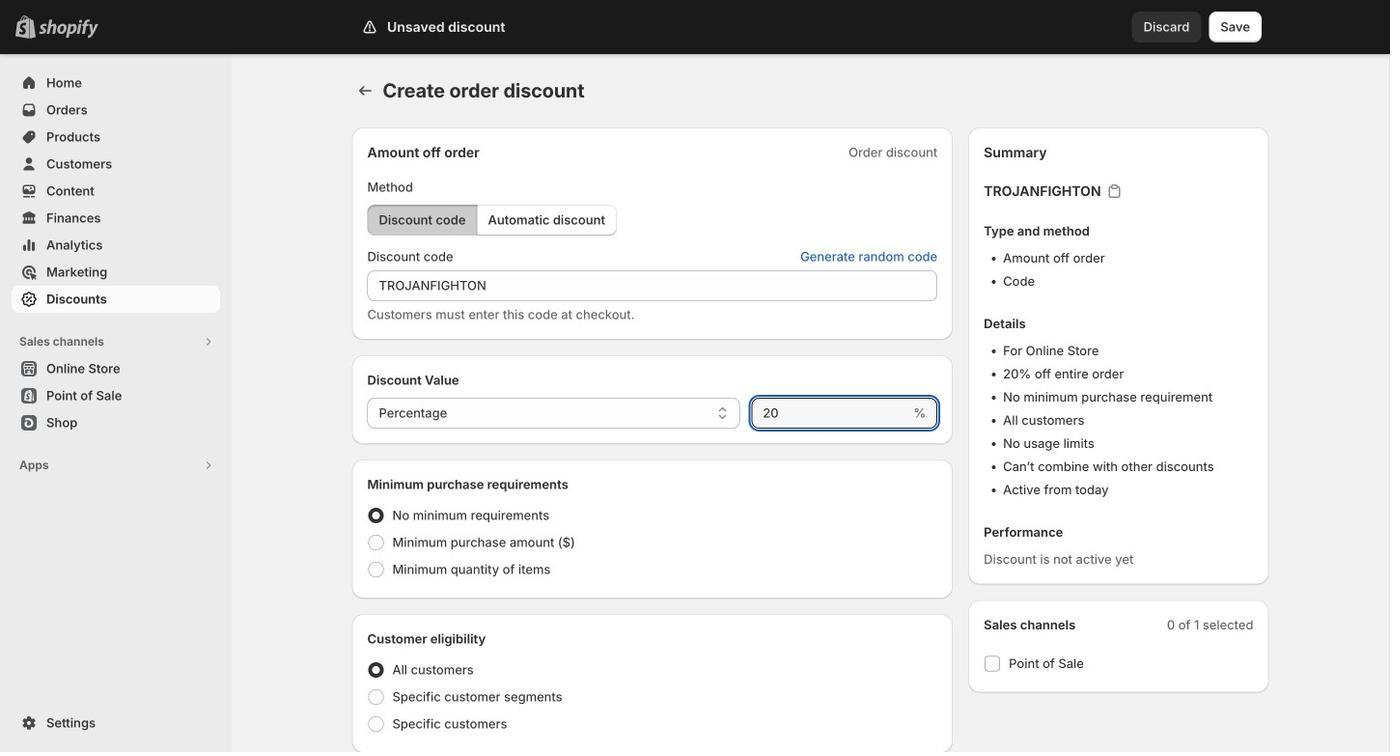 Task type: vqa. For each thing, say whether or not it's contained in the screenshot.
Sessions by device Link
no



Task type: locate. For each thing, give the bounding box(es) containing it.
shopify image
[[39, 19, 98, 38]]

None text field
[[367, 270, 938, 301]]

None text field
[[751, 398, 910, 429]]



